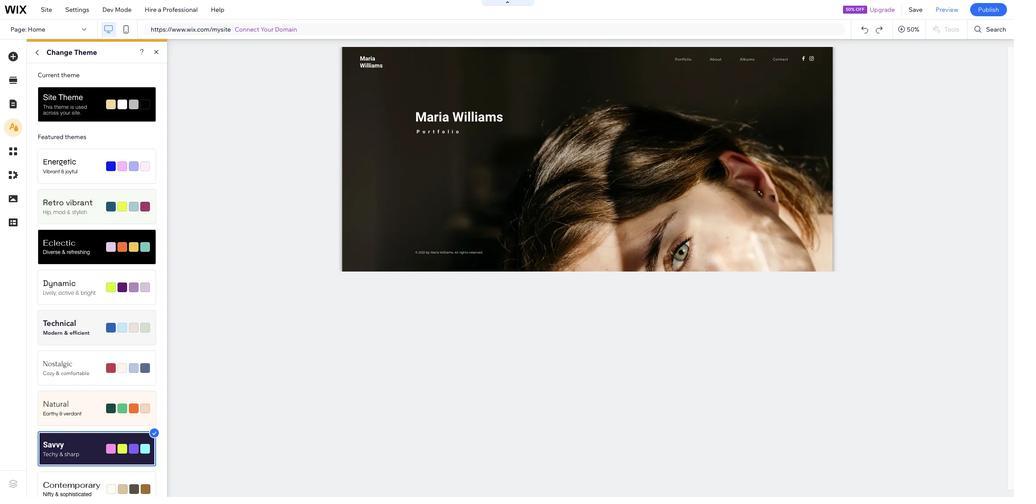 Task type: vqa. For each thing, say whether or not it's contained in the screenshot.
comfortable
yes



Task type: locate. For each thing, give the bounding box(es) containing it.
home
[[28, 25, 45, 33]]

search
[[987, 25, 1007, 33]]

& left bright at left bottom
[[76, 289, 79, 297]]

0 vertical spatial theme
[[61, 71, 80, 79]]

& right the earthy
[[59, 411, 62, 417]]

preview
[[936, 6, 959, 14]]

hire
[[145, 6, 157, 14]]

technical modern & efficient
[[43, 319, 90, 336]]

retro vibrant hip, mod & stylish
[[43, 197, 93, 216]]

professional
[[163, 6, 198, 14]]

site up the this
[[43, 93, 57, 102]]

& inside energetic vibrant & joyful
[[61, 169, 64, 175]]

1 vertical spatial theme
[[54, 104, 69, 110]]

savvy techy & sharp
[[43, 440, 79, 458]]

& for nostalgic
[[56, 370, 60, 376]]

& for technical
[[64, 330, 68, 336]]

active
[[58, 289, 74, 297]]

&
[[61, 169, 64, 175], [67, 208, 71, 216], [62, 249, 65, 255], [76, 289, 79, 297], [64, 330, 68, 336], [56, 370, 60, 376], [59, 411, 62, 417], [60, 451, 63, 458]]

& down technical
[[64, 330, 68, 336]]

0 vertical spatial site
[[41, 6, 52, 14]]

& inside technical modern & efficient
[[64, 330, 68, 336]]

tools
[[945, 25, 960, 33]]

savvy
[[43, 440, 64, 449]]

theme right current
[[61, 71, 80, 79]]

& for savvy
[[60, 451, 63, 458]]

50%
[[846, 7, 855, 12], [908, 25, 920, 33]]

retro
[[43, 197, 64, 208]]

site.
[[72, 109, 82, 116]]

site for site theme this theme is used across your site.
[[43, 93, 57, 102]]

is
[[70, 104, 74, 110]]

settings
[[65, 6, 89, 14]]

& inside eclectic diverse & refreshing
[[62, 249, 65, 255]]

50% down the save button
[[908, 25, 920, 33]]

bright
[[81, 289, 96, 297]]

theme
[[61, 71, 80, 79], [54, 104, 69, 110]]

natural earthy & verdant
[[43, 399, 82, 417]]

https://www.wix.com/mysite connect your domain
[[151, 25, 297, 33]]

tools button
[[927, 20, 968, 39]]

site inside site theme this theme is used across your site.
[[43, 93, 57, 102]]

1 horizontal spatial 50%
[[908, 25, 920, 33]]

& left sharp
[[60, 451, 63, 458]]

& down eclectic
[[62, 249, 65, 255]]

theme right change
[[74, 48, 97, 57]]

0 vertical spatial theme
[[74, 48, 97, 57]]

1 vertical spatial theme
[[59, 93, 83, 102]]

theme
[[74, 48, 97, 57], [59, 93, 83, 102]]

theme left 'is'
[[54, 104, 69, 110]]

earthy
[[43, 411, 58, 417]]

dynamic
[[43, 278, 76, 288]]

& right "mod"
[[67, 208, 71, 216]]

site up home
[[41, 6, 52, 14]]

50% off
[[846, 7, 865, 12]]

theme for site
[[59, 93, 83, 102]]

across
[[43, 109, 59, 116]]

efficient
[[70, 330, 90, 336]]

1 vertical spatial 50%
[[908, 25, 920, 33]]

eclectic diverse & refreshing
[[43, 238, 90, 255]]

current
[[38, 71, 60, 79]]

0 horizontal spatial 50%
[[846, 7, 855, 12]]

save
[[909, 6, 923, 14]]

eclectic
[[43, 238, 76, 248]]

50% for 50%
[[908, 25, 920, 33]]

0 vertical spatial 50%
[[846, 7, 855, 12]]

50% inside the 50% button
[[908, 25, 920, 33]]

theme inside site theme this theme is used across your site.
[[59, 93, 83, 102]]

mode
[[115, 6, 132, 14]]

& inside natural earthy & verdant
[[59, 411, 62, 417]]

cozy
[[43, 370, 55, 376]]

& inside nostalgic cozy & comfortable
[[56, 370, 60, 376]]

domain
[[275, 25, 297, 33]]

featured themes
[[38, 133, 86, 141]]

site
[[41, 6, 52, 14], [43, 93, 57, 102]]

& inside savvy techy & sharp
[[60, 451, 63, 458]]

vibrant
[[43, 169, 60, 175]]

50% for 50% off
[[846, 7, 855, 12]]

nostalgic
[[43, 360, 72, 368]]

& right cozy
[[56, 370, 60, 376]]

theme up 'is'
[[59, 93, 83, 102]]

site theme this theme is used across your site.
[[43, 93, 87, 116]]

change
[[47, 48, 73, 57]]

50% left off
[[846, 7, 855, 12]]

& for eclectic
[[62, 249, 65, 255]]

save button
[[903, 0, 930, 19]]

1 vertical spatial site
[[43, 93, 57, 102]]

& left joyful
[[61, 169, 64, 175]]

preview button
[[930, 0, 966, 19]]



Task type: describe. For each thing, give the bounding box(es) containing it.
comfortable
[[61, 370, 89, 376]]

modern
[[43, 330, 63, 336]]

energetic vibrant & joyful
[[43, 157, 78, 175]]

connect
[[235, 25, 259, 33]]

change theme
[[47, 48, 97, 57]]

dynamic lively, active & bright
[[43, 278, 96, 297]]

hip,
[[43, 208, 52, 216]]

techy
[[43, 451, 58, 458]]

diverse
[[43, 249, 61, 255]]

refreshing
[[67, 249, 90, 255]]

vibrant
[[66, 197, 93, 208]]

current theme
[[38, 71, 80, 79]]

50% button
[[894, 20, 926, 39]]

stylish
[[72, 208, 87, 216]]

natural
[[43, 399, 69, 409]]

energetic
[[43, 157, 76, 167]]

used
[[75, 104, 87, 110]]

publish button
[[971, 3, 1008, 16]]

contemporary button
[[38, 472, 156, 497]]

& for natural
[[59, 411, 62, 417]]

https://www.wix.com/mysite
[[151, 25, 231, 33]]

& inside retro vibrant hip, mod & stylish
[[67, 208, 71, 216]]

dev
[[102, 6, 114, 14]]

a
[[158, 6, 161, 14]]

verdant
[[64, 411, 82, 417]]

dev mode
[[102, 6, 132, 14]]

upgrade
[[870, 6, 896, 14]]

site for site
[[41, 6, 52, 14]]

hire a professional
[[145, 6, 198, 14]]

contemporary
[[43, 480, 100, 490]]

theme for change
[[74, 48, 97, 57]]

search button
[[968, 20, 1015, 39]]

your
[[60, 109, 70, 116]]

& for energetic
[[61, 169, 64, 175]]

lively,
[[43, 289, 57, 297]]

your
[[261, 25, 274, 33]]

help
[[211, 6, 225, 14]]

publish
[[979, 6, 1000, 14]]

this
[[43, 104, 53, 110]]

joyful
[[65, 169, 78, 175]]

& inside dynamic lively, active & bright
[[76, 289, 79, 297]]

nostalgic cozy & comfortable
[[43, 360, 89, 376]]

mod
[[53, 208, 66, 216]]

featured
[[38, 133, 64, 141]]

themes
[[65, 133, 86, 141]]

sharp
[[64, 451, 79, 458]]

theme inside site theme this theme is used across your site.
[[54, 104, 69, 110]]

off
[[856, 7, 865, 12]]

technical
[[43, 319, 76, 328]]



